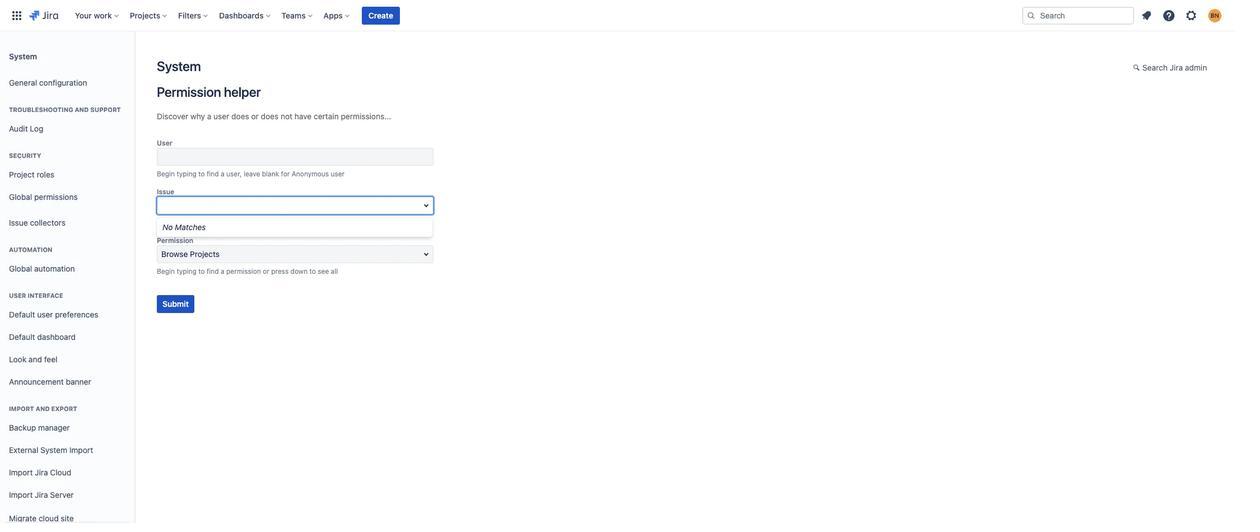 Task type: describe. For each thing, give the bounding box(es) containing it.
an
[[221, 218, 228, 227]]

automation
[[34, 264, 75, 273]]

audit log
[[9, 124, 43, 133]]

backup
[[9, 423, 36, 432]]

begin for begin typing to find an issue
[[157, 218, 175, 227]]

audit log link
[[4, 118, 130, 140]]

interface
[[28, 292, 63, 299]]

general configuration
[[9, 78, 87, 87]]

search
[[1143, 63, 1168, 72]]

permissions...
[[341, 111, 391, 121]]

your profile and settings image
[[1208, 9, 1222, 22]]

dashboard
[[37, 332, 76, 342]]

announcement banner link
[[4, 371, 130, 393]]

default dashboard
[[9, 332, 76, 342]]

and for troubleshooting
[[75, 106, 89, 113]]

your
[[75, 10, 92, 20]]

project roles
[[9, 170, 54, 179]]

filters
[[178, 10, 201, 20]]

collectors
[[30, 218, 65, 227]]

matches
[[175, 222, 206, 232]]

import and export group
[[4, 393, 130, 523]]

support
[[90, 106, 121, 113]]

not
[[281, 111, 292, 121]]

look and feel
[[9, 354, 57, 364]]

import jira server
[[9, 490, 74, 500]]

certain
[[314, 111, 339, 121]]

import for import and export
[[9, 405, 34, 412]]

to left see
[[310, 267, 316, 276]]

1 vertical spatial user
[[331, 170, 345, 178]]

automation group
[[4, 234, 130, 283]]

default user preferences
[[9, 310, 98, 319]]

your work button
[[72, 6, 123, 24]]

to for user,
[[198, 170, 205, 178]]

discover
[[157, 111, 188, 121]]

user for user interface
[[9, 292, 26, 299]]

2 horizontal spatial system
[[157, 58, 201, 74]]

no
[[162, 222, 173, 232]]

Issue text field
[[157, 197, 434, 215]]

jira for server
[[35, 490, 48, 500]]

2 does from the left
[[261, 111, 279, 121]]

begin typing to find a user, leave blank for anonymous user
[[157, 170, 345, 178]]

begin for begin typing to find a user, leave blank for anonymous user
[[157, 170, 175, 178]]

default for default user preferences
[[9, 310, 35, 319]]

user,
[[226, 170, 242, 178]]

create button
[[362, 6, 400, 24]]

global automation link
[[4, 258, 130, 280]]

for
[[281, 170, 290, 178]]

import for import jira server
[[9, 490, 33, 500]]

permission for permission
[[157, 236, 193, 245]]

global for global permissions
[[9, 192, 32, 201]]

security
[[9, 152, 41, 159]]

notifications image
[[1140, 9, 1154, 22]]

cloud
[[50, 468, 71, 477]]

troubleshooting and support group
[[4, 94, 130, 143]]

search image
[[1027, 11, 1036, 20]]

troubleshooting
[[9, 106, 73, 113]]

search jira admin link
[[1128, 59, 1213, 77]]

general configuration link
[[4, 72, 130, 94]]

have
[[295, 111, 312, 121]]

0 horizontal spatial or
[[251, 111, 259, 121]]

external system import
[[9, 445, 93, 455]]

a for permission
[[221, 267, 224, 276]]

external
[[9, 445, 38, 455]]

create
[[369, 10, 393, 20]]

Search field
[[1022, 6, 1135, 24]]

migrate cloud site link
[[4, 506, 130, 523]]

announcement banner
[[9, 377, 91, 386]]

discover why a user does or does not have certain permissions...
[[157, 111, 391, 121]]

search jira admin
[[1143, 63, 1207, 72]]

0 vertical spatial a
[[207, 111, 211, 121]]

sidebar navigation image
[[122, 45, 147, 67]]

permissions
[[34, 192, 78, 201]]

dashboards button
[[216, 6, 275, 24]]

begin typing to find an issue
[[157, 218, 247, 227]]

teams button
[[278, 6, 317, 24]]

feel
[[44, 354, 57, 364]]

0 horizontal spatial system
[[9, 51, 37, 61]]

apps button
[[320, 6, 354, 24]]

migrate cloud site
[[9, 514, 74, 523]]

issue for issue
[[157, 188, 174, 196]]

project
[[9, 170, 35, 179]]

global permissions
[[9, 192, 78, 201]]

find for permission
[[207, 267, 219, 276]]

help image
[[1163, 9, 1176, 22]]

work
[[94, 10, 112, 20]]

filters button
[[175, 6, 212, 24]]

jira for cloud
[[35, 468, 48, 477]]

your work
[[75, 10, 112, 20]]

jira for admin
[[1170, 63, 1183, 72]]

1 does from the left
[[231, 111, 249, 121]]

settings image
[[1185, 9, 1198, 22]]

teams
[[282, 10, 306, 20]]

permission for permission helper
[[157, 84, 221, 100]]

no matches
[[162, 222, 206, 232]]

permission
[[226, 267, 261, 276]]



Task type: locate. For each thing, give the bounding box(es) containing it.
to for permission
[[198, 267, 205, 276]]

1 horizontal spatial user
[[214, 111, 229, 121]]

or
[[251, 111, 259, 121], [263, 267, 269, 276]]

1 vertical spatial default
[[9, 332, 35, 342]]

automation
[[9, 246, 52, 253]]

typing for permission
[[177, 267, 197, 276]]

import up migrate
[[9, 490, 33, 500]]

permission helper
[[157, 84, 261, 100]]

does down helper
[[231, 111, 249, 121]]

global permissions link
[[4, 186, 130, 208]]

and left feel
[[29, 354, 42, 364]]

1 permission from the top
[[157, 84, 221, 100]]

jira left admin
[[1170, 63, 1183, 72]]

user left interface
[[9, 292, 26, 299]]

import
[[9, 405, 34, 412], [69, 445, 93, 455], [9, 468, 33, 477], [9, 490, 33, 500]]

2 find from the top
[[207, 218, 219, 227]]

appswitcher icon image
[[10, 9, 24, 22]]

import jira cloud
[[9, 468, 71, 477]]

import down backup manager link
[[69, 445, 93, 455]]

projects
[[130, 10, 160, 20]]

1 vertical spatial or
[[263, 267, 269, 276]]

find for issue
[[207, 218, 219, 227]]

import and export
[[9, 405, 77, 412]]

log
[[30, 124, 43, 133]]

default for default dashboard
[[9, 332, 35, 342]]

2 vertical spatial and
[[36, 405, 50, 412]]

1 begin from the top
[[157, 170, 175, 178]]

import jira cloud link
[[4, 462, 130, 484]]

2 vertical spatial jira
[[35, 490, 48, 500]]

troubleshooting and support
[[9, 106, 121, 113]]

begin
[[157, 170, 175, 178], [157, 218, 175, 227], [157, 267, 175, 276]]

jira left cloud at the left of page
[[35, 468, 48, 477]]

to left user,
[[198, 170, 205, 178]]

user down discover
[[157, 139, 172, 147]]

cloud
[[39, 514, 59, 523]]

apps
[[324, 10, 343, 20]]

0 vertical spatial or
[[251, 111, 259, 121]]

issue
[[230, 218, 247, 227]]

1 horizontal spatial user
[[157, 139, 172, 147]]

a for user
[[221, 170, 224, 178]]

import jira server link
[[4, 484, 130, 506]]

2 vertical spatial find
[[207, 267, 219, 276]]

backup manager
[[9, 423, 70, 432]]

global
[[9, 192, 32, 201], [9, 264, 32, 273]]

Permission text field
[[157, 245, 434, 263]]

None submit
[[157, 295, 194, 313]]

a
[[207, 111, 211, 121], [221, 170, 224, 178], [221, 267, 224, 276]]

issue for issue collectors
[[9, 218, 28, 227]]

2 horizontal spatial user
[[331, 170, 345, 178]]

find for user,
[[207, 170, 219, 178]]

system up permission helper
[[157, 58, 201, 74]]

external system import link
[[4, 439, 130, 462]]

1 default from the top
[[9, 310, 35, 319]]

press
[[271, 267, 289, 276]]

find
[[207, 170, 219, 178], [207, 218, 219, 227], [207, 267, 219, 276]]

find left user,
[[207, 170, 219, 178]]

default dashboard link
[[4, 326, 130, 348]]

helper
[[224, 84, 261, 100]]

look and feel link
[[4, 348, 130, 371]]

1 typing from the top
[[177, 170, 197, 178]]

1 vertical spatial issue
[[9, 218, 28, 227]]

global inside automation group
[[9, 264, 32, 273]]

1 vertical spatial find
[[207, 218, 219, 227]]

3 typing from the top
[[177, 267, 197, 276]]

0 vertical spatial user
[[214, 111, 229, 121]]

global down automation
[[9, 264, 32, 273]]

2 vertical spatial a
[[221, 267, 224, 276]]

1 horizontal spatial system
[[40, 445, 67, 455]]

small image
[[1133, 63, 1142, 72]]

import for import jira cloud
[[9, 468, 33, 477]]

0 vertical spatial issue
[[157, 188, 174, 196]]

default down user interface
[[9, 310, 35, 319]]

typing down no matches
[[177, 267, 197, 276]]

configuration
[[39, 78, 87, 87]]

1 vertical spatial user
[[9, 292, 26, 299]]

migrate
[[9, 514, 37, 523]]

user interface group
[[4, 280, 130, 397]]

1 vertical spatial global
[[9, 264, 32, 273]]

permission up why
[[157, 84, 221, 100]]

1 find from the top
[[207, 170, 219, 178]]

0 vertical spatial begin
[[157, 170, 175, 178]]

banner
[[0, 0, 1235, 31]]

a left permission
[[221, 267, 224, 276]]

all
[[331, 267, 338, 276]]

find left permission
[[207, 267, 219, 276]]

3 find from the top
[[207, 267, 219, 276]]

security group
[[4, 140, 130, 212]]

manager
[[38, 423, 70, 432]]

0 horizontal spatial user
[[9, 292, 26, 299]]

server
[[50, 490, 74, 500]]

export
[[51, 405, 77, 412]]

system up general on the top left of page
[[9, 51, 37, 61]]

to for issue
[[198, 218, 205, 227]]

permission down no
[[157, 236, 193, 245]]

and left the 'support'
[[75, 106, 89, 113]]

projects button
[[126, 6, 172, 24]]

jira
[[1170, 63, 1183, 72], [35, 468, 48, 477], [35, 490, 48, 500]]

audit
[[9, 124, 28, 133]]

1 horizontal spatial or
[[263, 267, 269, 276]]

why
[[190, 111, 205, 121]]

issue collectors
[[9, 218, 65, 227]]

banner
[[66, 377, 91, 386]]

import up backup
[[9, 405, 34, 412]]

typing left user,
[[177, 170, 197, 178]]

system down manager
[[40, 445, 67, 455]]

user interface
[[9, 292, 63, 299]]

or left 'press'
[[263, 267, 269, 276]]

jira image
[[29, 9, 58, 22], [29, 9, 58, 22]]

system
[[9, 51, 37, 61], [157, 58, 201, 74], [40, 445, 67, 455]]

permission
[[157, 84, 221, 100], [157, 236, 193, 245]]

user for user
[[157, 139, 172, 147]]

1 vertical spatial typing
[[177, 218, 197, 227]]

typing right no
[[177, 218, 197, 227]]

user
[[157, 139, 172, 147], [9, 292, 26, 299]]

look
[[9, 354, 26, 364]]

user right why
[[214, 111, 229, 121]]

1 vertical spatial and
[[29, 354, 42, 364]]

import down external
[[9, 468, 33, 477]]

blank
[[262, 170, 279, 178]]

User text field
[[157, 148, 434, 166]]

issue up no
[[157, 188, 174, 196]]

0 vertical spatial typing
[[177, 170, 197, 178]]

see
[[318, 267, 329, 276]]

issue collectors link
[[4, 212, 130, 234]]

global down project
[[9, 192, 32, 201]]

begin left matches
[[157, 218, 175, 227]]

and inside user interface group
[[29, 354, 42, 364]]

2 vertical spatial user
[[37, 310, 53, 319]]

anonymous
[[292, 170, 329, 178]]

global for global automation
[[9, 264, 32, 273]]

0 horizontal spatial user
[[37, 310, 53, 319]]

2 global from the top
[[9, 264, 32, 273]]

3 begin from the top
[[157, 267, 175, 276]]

1 vertical spatial a
[[221, 170, 224, 178]]

2 vertical spatial typing
[[177, 267, 197, 276]]

global automation
[[9, 264, 75, 273]]

0 vertical spatial default
[[9, 310, 35, 319]]

0 horizontal spatial issue
[[9, 218, 28, 227]]

0 vertical spatial global
[[9, 192, 32, 201]]

find left an
[[207, 218, 219, 227]]

does left the not
[[261, 111, 279, 121]]

and for look
[[29, 354, 42, 364]]

user down interface
[[37, 310, 53, 319]]

2 permission from the top
[[157, 236, 193, 245]]

global inside security group
[[9, 192, 32, 201]]

2 begin from the top
[[157, 218, 175, 227]]

project roles link
[[4, 164, 130, 186]]

issue left collectors
[[9, 218, 28, 227]]

1 global from the top
[[9, 192, 32, 201]]

admin
[[1185, 63, 1207, 72]]

0 vertical spatial find
[[207, 170, 219, 178]]

primary element
[[7, 0, 1022, 31]]

1 vertical spatial permission
[[157, 236, 193, 245]]

dashboards
[[219, 10, 264, 20]]

begin typing to find a permission or press down to see all
[[157, 267, 338, 276]]

site
[[61, 514, 74, 523]]

leave
[[244, 170, 260, 178]]

2 default from the top
[[9, 332, 35, 342]]

to left an
[[198, 218, 205, 227]]

jira left server
[[35, 490, 48, 500]]

banner containing your work
[[0, 0, 1235, 31]]

1 vertical spatial jira
[[35, 468, 48, 477]]

user inside group
[[9, 292, 26, 299]]

and for import
[[36, 405, 50, 412]]

begin for begin typing to find a permission or press down to see all
[[157, 267, 175, 276]]

begin up no
[[157, 170, 175, 178]]

0 vertical spatial user
[[157, 139, 172, 147]]

0 horizontal spatial does
[[231, 111, 249, 121]]

0 vertical spatial jira
[[1170, 63, 1183, 72]]

to left permission
[[198, 267, 205, 276]]

backup manager link
[[4, 417, 130, 439]]

roles
[[37, 170, 54, 179]]

user right anonymous
[[331, 170, 345, 178]]

and up backup manager
[[36, 405, 50, 412]]

a left user,
[[221, 170, 224, 178]]

2 vertical spatial begin
[[157, 267, 175, 276]]

default up look
[[9, 332, 35, 342]]

system inside import and export group
[[40, 445, 67, 455]]

does
[[231, 111, 249, 121], [261, 111, 279, 121]]

general
[[9, 78, 37, 87]]

down
[[291, 267, 308, 276]]

default user preferences link
[[4, 304, 130, 326]]

announcement
[[9, 377, 64, 386]]

user inside "default user preferences" link
[[37, 310, 53, 319]]

2 typing from the top
[[177, 218, 197, 227]]

1 vertical spatial begin
[[157, 218, 175, 227]]

1 horizontal spatial issue
[[157, 188, 174, 196]]

to
[[198, 170, 205, 178], [198, 218, 205, 227], [198, 267, 205, 276], [310, 267, 316, 276]]

0 vertical spatial and
[[75, 106, 89, 113]]

or down helper
[[251, 111, 259, 121]]

0 vertical spatial permission
[[157, 84, 221, 100]]

typing for user
[[177, 170, 197, 178]]

begin down no
[[157, 267, 175, 276]]

a right why
[[207, 111, 211, 121]]

1 horizontal spatial does
[[261, 111, 279, 121]]

and
[[75, 106, 89, 113], [29, 354, 42, 364], [36, 405, 50, 412]]

typing for issue
[[177, 218, 197, 227]]



Task type: vqa. For each thing, say whether or not it's contained in the screenshot.
Travel
no



